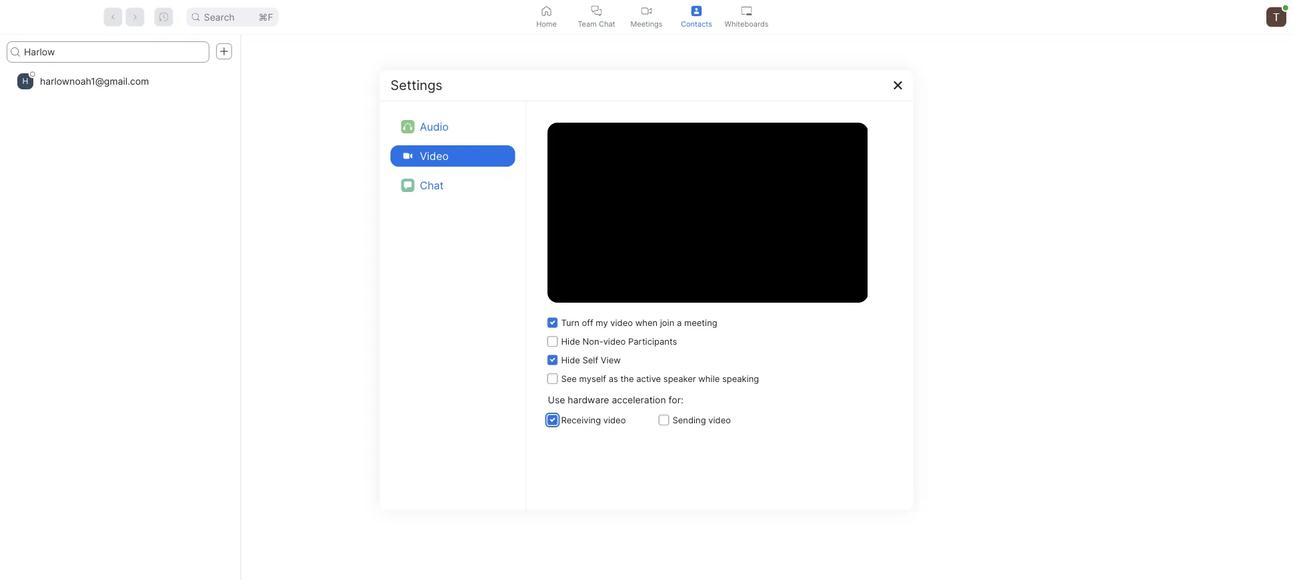 Task type: describe. For each thing, give the bounding box(es) containing it.
whiteboard small image
[[742, 6, 752, 16]]

close image
[[893, 80, 904, 91]]

receiving
[[561, 415, 601, 425]]

close image
[[893, 80, 904, 91]]

acceleration
[[612, 395, 666, 406]]

chat image
[[401, 179, 415, 192]]

contacts button
[[672, 0, 722, 34]]

audio
[[420, 120, 449, 133]]

video on image inside meetings button
[[642, 6, 652, 16]]

sending
[[673, 415, 706, 425]]

Turn off my video when join a meeting checkbox
[[548, 314, 718, 332]]

meeting
[[685, 318, 718, 328]]

settings tab list
[[391, 112, 515, 200]]

by
[[727, 378, 738, 389]]

clicking
[[741, 378, 774, 389]]

contact
[[784, 378, 818, 389]]

video
[[420, 149, 449, 162]]

in
[[821, 378, 828, 389]]

video down my
[[604, 336, 626, 347]]

use hardware acceleration for: group
[[548, 411, 892, 430]]

chat link
[[391, 175, 515, 196]]

⌘f
[[259, 11, 273, 23]]

video inside checkbox
[[604, 415, 626, 425]]

home small image
[[541, 6, 552, 16]]

settings
[[391, 77, 443, 93]]

chat inside settings tab list
[[420, 179, 444, 192]]

meetings button
[[622, 0, 672, 34]]

video on image for meetings button
[[642, 6, 652, 16]]

avatar image
[[1267, 7, 1287, 27]]

contacts tab panel
[[0, 35, 1294, 581]]

active
[[637, 374, 661, 384]]

use hardware acceleration for:
[[548, 395, 684, 406]]

self
[[583, 355, 599, 365]]

join
[[660, 318, 675, 328]]

a inside option
[[677, 318, 682, 328]]

contacts
[[681, 19, 713, 28]]

speaking
[[723, 374, 760, 384]]

headphone image
[[401, 120, 415, 133]]

See myself as the active speaker while speaking checkbox
[[548, 370, 760, 388]]

sending video
[[673, 415, 731, 425]]

video on image inside the video link
[[401, 149, 415, 163]]

1 vertical spatial magnifier image
[[11, 47, 20, 57]]

0 horizontal spatial magnifier image
[[11, 47, 20, 57]]

participants
[[629, 336, 677, 347]]

myself
[[580, 374, 607, 384]]

info
[[708, 378, 725, 389]]



Task type: vqa. For each thing, say whether or not it's contained in the screenshot.
customize the look of my sidebar. white icon
no



Task type: locate. For each thing, give the bounding box(es) containing it.
the right in
[[831, 378, 845, 389]]

receiving video
[[561, 415, 626, 425]]

video down use hardware acceleration for:
[[604, 415, 626, 425]]

see
[[561, 374, 577, 384]]

off
[[582, 318, 594, 328]]

home button
[[522, 0, 572, 34]]

see myself as the active speaker while speaking
[[561, 374, 760, 384]]

chat image
[[404, 181, 412, 190]]

a
[[677, 318, 682, 328], [777, 378, 782, 389]]

1 vertical spatial video on image
[[403, 151, 413, 161]]

0 horizontal spatial chat
[[420, 179, 444, 192]]

the inside contacts tab panel
[[831, 378, 845, 389]]

plus small image
[[220, 47, 229, 56]]

hardware
[[568, 395, 610, 406]]

audio link
[[391, 116, 515, 137]]

h
[[22, 76, 28, 86]]

1 hide from the top
[[561, 336, 580, 347]]

tab list
[[522, 0, 772, 34]]

while
[[699, 374, 720, 384]]

the right as
[[621, 374, 634, 384]]

hide inside option
[[561, 336, 580, 347]]

video right sending at right bottom
[[709, 415, 731, 425]]

team chat button
[[572, 0, 622, 34]]

non-
[[583, 336, 604, 347]]

2 hide from the top
[[561, 355, 580, 365]]

chat
[[599, 19, 616, 28], [420, 179, 444, 192]]

0 horizontal spatial view
[[601, 355, 621, 365]]

0 vertical spatial magnifier image
[[192, 13, 200, 21]]

hide down turn
[[561, 336, 580, 347]]

video on image
[[642, 6, 652, 16], [403, 151, 413, 161]]

video on image left video
[[401, 149, 415, 163]]

video on image left video
[[403, 151, 413, 161]]

1 horizontal spatial video on image
[[642, 6, 652, 16]]

video on image for video on icon within the the video link
[[403, 151, 413, 161]]

online image
[[1284, 5, 1289, 10], [1284, 5, 1289, 10]]

0 horizontal spatial video on image
[[403, 151, 413, 161]]

headphone image
[[403, 122, 413, 131]]

0 vertical spatial video on image
[[642, 6, 652, 16]]

0 horizontal spatial video on image
[[401, 149, 415, 163]]

view inside option
[[601, 355, 621, 365]]

use
[[548, 395, 565, 406]]

Hide Self View checkbox
[[548, 351, 621, 370]]

video up hide non-video participants
[[611, 318, 633, 328]]

view contact info by clicking a contact in the left panel
[[646, 378, 889, 389]]

hide for hide self view
[[561, 355, 580, 365]]

magnifier image
[[192, 13, 200, 21], [11, 47, 20, 57]]

offline image
[[30, 72, 35, 77], [30, 72, 35, 77]]

view down the hide non-video participants option
[[601, 355, 621, 365]]

a right join
[[677, 318, 682, 328]]

1 horizontal spatial magnifier image
[[192, 13, 200, 21]]

the
[[621, 374, 634, 384], [831, 378, 845, 389]]

harlownoah1@gmail.com
[[40, 76, 149, 87]]

video inside 'checkbox'
[[709, 415, 731, 425]]

a right clicking
[[777, 378, 782, 389]]

turn off my video when join a meeting
[[561, 318, 718, 328]]

0 vertical spatial video on image
[[642, 6, 652, 16]]

video
[[611, 318, 633, 328], [604, 336, 626, 347], [604, 415, 626, 425], [709, 415, 731, 425]]

the inside see myself as the active speaker while speaking checkbox
[[621, 374, 634, 384]]

home
[[537, 19, 557, 28]]

magnifier image
[[192, 13, 200, 21], [11, 47, 20, 57]]

1 horizontal spatial the
[[831, 378, 845, 389]]

1 vertical spatial magnifier image
[[11, 47, 20, 57]]

0 vertical spatial a
[[677, 318, 682, 328]]

Receiving video checkbox
[[548, 411, 626, 430]]

hide for hide non-video participants
[[561, 336, 580, 347]]

1 horizontal spatial video on image
[[642, 6, 652, 16]]

when
[[636, 318, 658, 328]]

chat inside button
[[599, 19, 616, 28]]

video on image inside icon
[[403, 151, 413, 161]]

1 horizontal spatial chat
[[599, 19, 616, 28]]

video on image up meetings
[[642, 6, 652, 16]]

left
[[848, 378, 862, 389]]

speaker
[[664, 374, 696, 384]]

1 horizontal spatial a
[[777, 378, 782, 389]]

1 horizontal spatial magnifier image
[[192, 13, 200, 21]]

contact
[[670, 378, 706, 389]]

hide non-video participants
[[561, 336, 677, 347]]

Hide Non-video Participants checkbox
[[548, 332, 677, 351]]

team chat image
[[592, 6, 602, 16], [592, 6, 602, 16]]

tab list containing home
[[522, 0, 772, 34]]

profile contact image
[[692, 6, 702, 16], [692, 6, 702, 16]]

team
[[578, 19, 597, 28]]

hide
[[561, 336, 580, 347], [561, 355, 580, 365]]

plus small image
[[220, 47, 229, 56]]

view inside contacts tab panel
[[646, 378, 668, 389]]

video link
[[391, 145, 515, 167]]

1 vertical spatial view
[[646, 378, 668, 389]]

whiteboards
[[725, 19, 769, 28]]

0 horizontal spatial a
[[677, 318, 682, 328]]

meetings
[[631, 19, 663, 28]]

hide up see
[[561, 355, 580, 365]]

0 horizontal spatial magnifier image
[[11, 47, 20, 57]]

home small image
[[541, 6, 552, 16]]

1 vertical spatial hide
[[561, 355, 580, 365]]

1 vertical spatial chat
[[420, 179, 444, 192]]

chat right team
[[599, 19, 616, 28]]

whiteboards button
[[722, 0, 772, 34]]

video on image
[[642, 6, 652, 16], [401, 149, 415, 163]]

turn
[[561, 318, 580, 328]]

a inside tab panel
[[777, 378, 782, 389]]

team chat
[[578, 19, 616, 28]]

1 vertical spatial a
[[777, 378, 782, 389]]

as
[[609, 374, 618, 384]]

0 vertical spatial chat
[[599, 19, 616, 28]]

0 vertical spatial view
[[601, 355, 621, 365]]

panel
[[865, 378, 889, 389]]

hide self view
[[561, 355, 621, 365]]

0 vertical spatial hide
[[561, 336, 580, 347]]

1 vertical spatial video on image
[[401, 149, 415, 163]]

chat right chat icon
[[420, 179, 444, 192]]

0 horizontal spatial the
[[621, 374, 634, 384]]

Search text field
[[7, 41, 210, 63]]

my
[[596, 318, 608, 328]]

1 horizontal spatial view
[[646, 378, 668, 389]]

search
[[204, 11, 235, 23]]

view up 'acceleration'
[[646, 378, 668, 389]]

hide inside option
[[561, 355, 580, 365]]

for:
[[669, 395, 684, 406]]

video on image inside meetings button
[[642, 6, 652, 16]]

video on image up meetings
[[642, 6, 652, 16]]

0 vertical spatial magnifier image
[[192, 13, 200, 21]]

view
[[601, 355, 621, 365], [646, 378, 668, 389]]

whiteboard small image
[[742, 6, 752, 16]]

Sending video checkbox
[[660, 411, 731, 430]]



